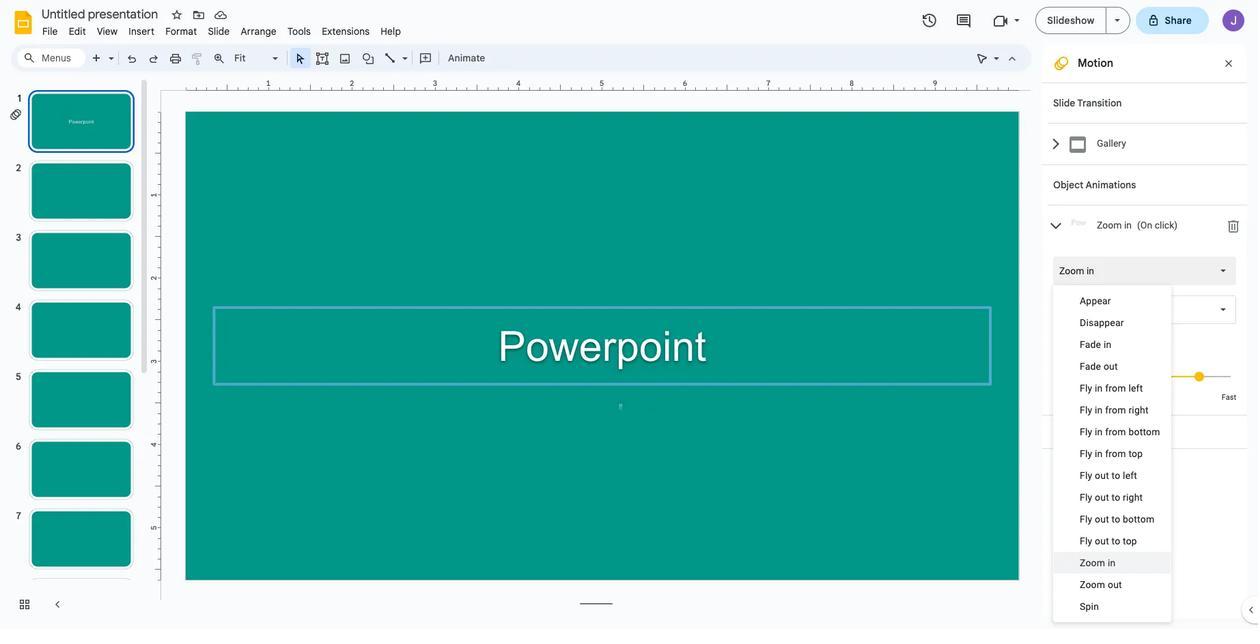 Task type: locate. For each thing, give the bounding box(es) containing it.
slideshow button
[[1036, 7, 1106, 34]]

by paragraph
[[1075, 342, 1131, 353]]

in down add animation button
[[1095, 449, 1103, 460]]

0 vertical spatial zoom in
[[1059, 266, 1094, 277]]

2 from from the top
[[1105, 405, 1126, 416]]

out up fly out to top
[[1095, 514, 1109, 525]]

out down paragraph
[[1104, 361, 1118, 372]]

1 fly from the top
[[1080, 383, 1092, 394]]

fade for fade out
[[1080, 361, 1101, 372]]

1 vertical spatial slide
[[1053, 97, 1075, 109]]

1 vertical spatial fade
[[1080, 361, 1101, 372]]

tab panel inside object animations tab list
[[1046, 247, 1247, 415]]

fade in
[[1080, 339, 1112, 350]]

zoom inside option
[[1059, 266, 1084, 277]]

left for fly out to left
[[1123, 471, 1137, 482]]

out for fly out to right
[[1095, 492, 1109, 503]]

to for bottom
[[1112, 514, 1120, 525]]

zoom up zoom out
[[1080, 558, 1105, 569]]

1 vertical spatial bottom
[[1123, 514, 1155, 525]]

right for fly out to right
[[1123, 492, 1143, 503]]

main toolbar
[[85, 48, 492, 68]]

fly down play at the right bottom of the page
[[1080, 492, 1092, 503]]

add animation
[[1072, 426, 1139, 438]]

fade
[[1080, 339, 1101, 350], [1080, 361, 1101, 372]]

play
[[1070, 466, 1090, 479]]

1 vertical spatial left
[[1123, 471, 1137, 482]]

format menu item
[[160, 23, 202, 40]]

to for top
[[1112, 536, 1120, 547]]

1 vertical spatial top
[[1123, 536, 1137, 547]]

fly in from right
[[1080, 405, 1149, 416]]

top
[[1129, 449, 1143, 460], [1123, 536, 1137, 547]]

slow button
[[1053, 393, 1069, 402]]

fly down fade out
[[1080, 383, 1092, 394]]

4 to from the top
[[1112, 536, 1120, 547]]

fly for fly out to left
[[1080, 471, 1092, 482]]

top down the fly in from bottom
[[1129, 449, 1143, 460]]

from for bottom
[[1105, 427, 1126, 438]]

navigation
[[0, 77, 150, 630]]

menu bar
[[37, 18, 406, 40]]

zoom inside tab
[[1097, 220, 1122, 231]]

2 fade from the top
[[1080, 361, 1101, 372]]

right
[[1129, 405, 1149, 416], [1123, 492, 1143, 503]]

fade up fade out
[[1080, 339, 1101, 350]]

0 vertical spatial right
[[1129, 405, 1149, 416]]

1 vertical spatial zoom in
[[1080, 558, 1116, 569]]

tab panel
[[1046, 247, 1247, 415]]

from down fly in from right
[[1105, 427, 1126, 438]]

bottom down medium button
[[1129, 427, 1160, 438]]

to up fly out to right
[[1112, 471, 1120, 482]]

fade down by
[[1080, 361, 1101, 372]]

0 horizontal spatial slide
[[208, 25, 230, 38]]

zoom
[[1097, 220, 1122, 231], [1059, 266, 1084, 277], [1080, 558, 1105, 569], [1080, 580, 1105, 591]]

5 fly from the top
[[1080, 471, 1092, 482]]

0 vertical spatial left
[[1129, 383, 1143, 394]]

fly down the fly in from top
[[1080, 471, 1092, 482]]

from for left
[[1105, 383, 1126, 394]]

arrange
[[241, 25, 277, 38]]

in
[[1124, 220, 1132, 231], [1087, 266, 1094, 277], [1104, 339, 1112, 350], [1095, 383, 1103, 394], [1095, 405, 1103, 416], [1095, 427, 1103, 438], [1095, 449, 1103, 460], [1108, 558, 1116, 569]]

1 vertical spatial right
[[1123, 492, 1143, 503]]

menu bar banner
[[0, 0, 1258, 630]]

in right add
[[1095, 427, 1103, 438]]

medium
[[1130, 393, 1157, 402]]

in down fade out
[[1095, 383, 1103, 394]]

1 to from the top
[[1112, 471, 1120, 482]]

motion section
[[1042, 44, 1247, 619]]

transition
[[1077, 97, 1122, 109]]

3 fly from the top
[[1080, 427, 1092, 438]]

1 fade from the top
[[1080, 339, 1101, 350]]

zoom in up zoom out
[[1080, 558, 1116, 569]]

fly for fly out to top
[[1080, 536, 1092, 547]]

live pointer settings image
[[990, 49, 999, 54]]

zoom up spin
[[1080, 580, 1105, 591]]

add
[[1072, 426, 1090, 438]]

right down medium
[[1129, 405, 1149, 416]]

fade out
[[1080, 361, 1118, 372]]

to
[[1112, 471, 1120, 482], [1112, 492, 1120, 503], [1112, 514, 1120, 525], [1112, 536, 1120, 547]]

new slide with layout image
[[105, 49, 114, 54]]

to down fly out to bottom
[[1112, 536, 1120, 547]]

insert
[[129, 25, 154, 38]]

bottom
[[1129, 427, 1160, 438], [1123, 514, 1155, 525]]

fade for fade in
[[1080, 339, 1101, 350]]

fly up play at the right bottom of the page
[[1080, 449, 1092, 460]]

animations
[[1086, 179, 1136, 191]]

left up fly out to right
[[1123, 471, 1137, 482]]

menu bar containing file
[[37, 18, 406, 40]]

fly in from top
[[1080, 449, 1143, 460]]

from
[[1105, 383, 1126, 394], [1105, 405, 1126, 416], [1105, 427, 1126, 438], [1105, 449, 1126, 460]]

zoom in up appear
[[1059, 266, 1094, 277]]

3 to from the top
[[1112, 514, 1120, 525]]

slide inside motion section
[[1053, 97, 1075, 109]]

fly in from bottom
[[1080, 427, 1160, 438]]

zoom in option
[[1059, 264, 1094, 278]]

arrange menu item
[[235, 23, 282, 40]]

out down fly out to top
[[1108, 580, 1122, 591]]

2 to from the top
[[1112, 492, 1120, 503]]

left
[[1129, 383, 1143, 394], [1123, 471, 1137, 482]]

list box
[[1053, 285, 1171, 623]]

4 from from the top
[[1105, 449, 1126, 460]]

file menu item
[[37, 23, 63, 40]]

left up fly in from right
[[1129, 383, 1143, 394]]

file
[[42, 25, 58, 38]]

tab
[[1048, 205, 1247, 247]]

to up fly out to bottom
[[1112, 492, 1120, 503]]

zoom in
[[1059, 266, 1094, 277], [1080, 558, 1116, 569]]

add animation button
[[1053, 424, 1148, 441]]

top down fly out to bottom
[[1123, 536, 1137, 547]]

slideshow
[[1047, 14, 1095, 27]]

from up fly in from right
[[1105, 383, 1126, 394]]

out
[[1104, 361, 1118, 372], [1095, 471, 1109, 482], [1095, 492, 1109, 503], [1095, 514, 1109, 525], [1095, 536, 1109, 547], [1108, 580, 1122, 591]]

8 fly from the top
[[1080, 536, 1092, 547]]

to for left
[[1112, 471, 1120, 482]]

share button
[[1136, 7, 1209, 34]]

fly up add
[[1080, 405, 1092, 416]]

slide left transition
[[1053, 97, 1075, 109]]

0 vertical spatial top
[[1129, 449, 1143, 460]]

zoom left (on
[[1097, 220, 1122, 231]]

from for right
[[1105, 405, 1126, 416]]

tab containing zoom in
[[1048, 205, 1247, 247]]

animate
[[448, 52, 485, 64]]

in down fly out to top
[[1108, 558, 1116, 569]]

fly left animation
[[1080, 427, 1092, 438]]

extensions menu item
[[316, 23, 375, 40]]

insert menu item
[[123, 23, 160, 40]]

out right play at the right bottom of the page
[[1095, 471, 1109, 482]]

Zoom field
[[230, 48, 284, 68]]

from up animation
[[1105, 405, 1126, 416]]

1 horizontal spatial slide
[[1053, 97, 1075, 109]]

list box containing appear
[[1053, 285, 1171, 623]]

3 from from the top
[[1105, 427, 1126, 438]]

in up add animation button
[[1095, 405, 1103, 416]]

in inside tab
[[1124, 220, 1132, 231]]

7 fly from the top
[[1080, 514, 1092, 525]]

0 vertical spatial fade
[[1080, 339, 1101, 350]]

(on
[[1137, 220, 1152, 231]]

list box inside motion application
[[1053, 285, 1171, 623]]

top for fly in from top
[[1129, 449, 1143, 460]]

to down fly out to right
[[1112, 514, 1120, 525]]

view
[[97, 25, 118, 38]]

share
[[1165, 14, 1192, 27]]

out down fly out to bottom
[[1095, 536, 1109, 547]]

in left (on
[[1124, 220, 1132, 231]]

bottom down fly out to right
[[1123, 514, 1155, 525]]

out down the fly out to left
[[1095, 492, 1109, 503]]

fly down fly out to bottom
[[1080, 536, 1092, 547]]

Menus field
[[17, 48, 85, 68]]

1 from from the top
[[1105, 383, 1126, 394]]

0 vertical spatial bottom
[[1129, 427, 1160, 438]]

Star checkbox
[[167, 5, 186, 25]]

out for fly out to left
[[1095, 471, 1109, 482]]

fly out to bottom
[[1080, 514, 1155, 525]]

zoom up appear
[[1059, 266, 1084, 277]]

slide inside menu item
[[208, 25, 230, 38]]

from down animation
[[1105, 449, 1126, 460]]

tab panel containing zoom in
[[1046, 247, 1247, 415]]

in up appear
[[1087, 266, 1094, 277]]

fly
[[1080, 383, 1092, 394], [1080, 405, 1092, 416], [1080, 427, 1092, 438], [1080, 449, 1092, 460], [1080, 471, 1092, 482], [1080, 492, 1092, 503], [1080, 514, 1092, 525], [1080, 536, 1092, 547]]

select line image
[[399, 49, 408, 54]]

6 fly from the top
[[1080, 492, 1092, 503]]

zoom in inside list box
[[1080, 558, 1116, 569]]

slide right format
[[208, 25, 230, 38]]

fly up fly out to top
[[1080, 514, 1092, 525]]

animation
[[1093, 426, 1139, 438]]

by
[[1075, 342, 1086, 353]]

duration element
[[1053, 361, 1236, 402]]

right up fly out to bottom
[[1123, 492, 1143, 503]]

4 fly from the top
[[1080, 449, 1092, 460]]

disappear
[[1080, 318, 1124, 329]]

slide
[[208, 25, 230, 38], [1053, 97, 1075, 109]]

2 fly from the top
[[1080, 405, 1092, 416]]

0 vertical spatial slide
[[208, 25, 230, 38]]

slider
[[1053, 361, 1236, 392]]



Task type: vqa. For each thing, say whether or not it's contained in the screenshot.
"text field"
no



Task type: describe. For each thing, give the bounding box(es) containing it.
fly in from left
[[1080, 383, 1143, 394]]

Zoom text field
[[232, 48, 270, 68]]

from for top
[[1105, 449, 1126, 460]]

extensions
[[322, 25, 370, 38]]

left for fly in from left
[[1129, 383, 1143, 394]]

slide menu item
[[202, 23, 235, 40]]

right for fly in from right
[[1129, 405, 1149, 416]]

zoom in list box
[[1053, 257, 1236, 285]]

edit menu item
[[63, 23, 91, 40]]

fly for fly out to right
[[1080, 492, 1092, 503]]

object animations tab list
[[1042, 165, 1247, 415]]

help menu item
[[375, 23, 406, 40]]

insert image image
[[337, 48, 353, 68]]

medium button
[[1114, 393, 1174, 402]]

in down disappear
[[1104, 339, 1112, 350]]

tools
[[287, 25, 311, 38]]

fly out to left
[[1080, 471, 1137, 482]]

By paragraph checkbox
[[1054, 341, 1066, 353]]

tab inside object animations tab list
[[1048, 205, 1247, 247]]

paragraph
[[1088, 342, 1131, 353]]

menu bar inside menu bar banner
[[37, 18, 406, 40]]

view menu item
[[91, 23, 123, 40]]

object
[[1053, 179, 1084, 191]]

fly for fly in from top
[[1080, 449, 1092, 460]]

edit
[[69, 25, 86, 38]]

navigation inside motion application
[[0, 77, 150, 630]]

shape image
[[360, 48, 376, 68]]

object animations
[[1053, 179, 1136, 191]]

out for fade out
[[1104, 361, 1118, 372]]

Rename text field
[[37, 5, 166, 22]]

slow
[[1053, 393, 1069, 402]]

fly for fly in from right
[[1080, 405, 1092, 416]]

fly out to top
[[1080, 536, 1137, 547]]

out for fly out to bottom
[[1095, 514, 1109, 525]]

play button
[[1053, 460, 1107, 485]]

help
[[381, 25, 401, 38]]

fast
[[1222, 393, 1236, 402]]

fly for fly in from bottom
[[1080, 427, 1092, 438]]

bottom for fly in from bottom
[[1129, 427, 1160, 438]]

motion
[[1078, 57, 1113, 70]]

slider inside object animations tab list
[[1053, 361, 1236, 392]]

zoom in (on click)
[[1097, 220, 1178, 231]]

click)
[[1155, 220, 1178, 231]]

mode and view toolbar
[[971, 44, 1023, 72]]

slide transition
[[1053, 97, 1122, 109]]

fly for fly in from left
[[1080, 383, 1092, 394]]

appear
[[1080, 296, 1111, 307]]

gallery tab
[[1048, 123, 1247, 165]]

out for fly out to top
[[1095, 536, 1109, 547]]

fast button
[[1222, 393, 1236, 402]]

to for right
[[1112, 492, 1120, 503]]

out for zoom out
[[1108, 580, 1122, 591]]

tools menu item
[[282, 23, 316, 40]]

in inside zoom in option
[[1087, 266, 1094, 277]]

bottom for fly out to bottom
[[1123, 514, 1155, 525]]

gallery
[[1097, 138, 1126, 149]]

slide for slide transition
[[1053, 97, 1075, 109]]

motion application
[[0, 0, 1258, 630]]

zoom out
[[1080, 580, 1122, 591]]

spin
[[1080, 602, 1099, 613]]

top for fly out to top
[[1123, 536, 1137, 547]]

format
[[165, 25, 197, 38]]

fly out to right
[[1080, 492, 1143, 503]]

animate button
[[442, 48, 491, 68]]

zoom in inside list box
[[1059, 266, 1094, 277]]

slide for slide
[[208, 25, 230, 38]]

presentation options image
[[1114, 19, 1120, 22]]

fly for fly out to bottom
[[1080, 514, 1092, 525]]



